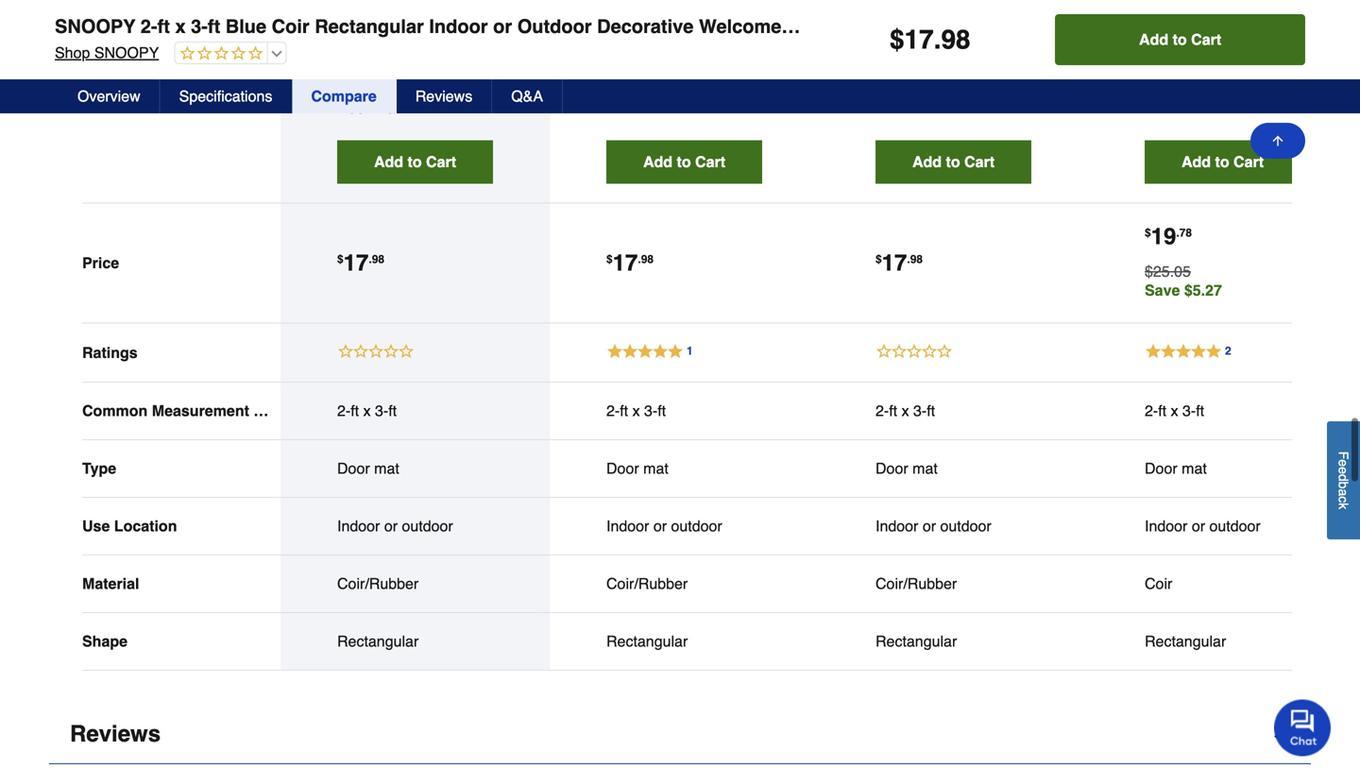Task type: describe. For each thing, give the bounding box(es) containing it.
mat inside 2-ft x 3-ft brown rectangular indoor or outdoor winter door mat
[[1230, 58, 1255, 76]]

3- inside 2-ft x 3-ft natural coir rectangular indoor or outdoor decorative welcome door mat
[[698, 2, 712, 19]]

indoor inside 2-ft x 3-ft blue coir rectangular indoor or outdoor decorative welcome door mat
[[337, 62, 380, 79]]

2 door mat cell from the left
[[607, 459, 762, 478]]

2 indoor or outdoor from the left
[[607, 517, 723, 535]]

add to cart button for 2-ft x 3-ft blue coir rectangular indoor or outdoor decorative welcome door mat
[[337, 141, 493, 184]]

door mat for 2nd the door mat cell from the right
[[876, 460, 938, 477]]

winter
[[1145, 58, 1189, 76]]

coir for 2-ft x 3-ft natural coir rectangular indoor or outdoor decorative welcome door mat
[[659, 21, 687, 38]]

4 rectangular cell from the left
[[1145, 632, 1301, 651]]

f e e d b a c k button
[[1327, 421, 1360, 539]]

f e e d b a c k
[[1336, 451, 1351, 509]]

specifications button
[[160, 79, 292, 113]]

or inside 2-ft x 3-ft red coir rectangular indoor or outdoor decorative welcome door mat
[[923, 39, 936, 57]]

l)
[[290, 402, 304, 420]]

3- inside 2-ft x 3-ft red coir rectangular indoor or outdoor decorative welcome door mat
[[967, 2, 981, 19]]

outdoor for 2-ft x 3-ft red coir rectangular indoor or outdoor decorative welcome door mat
[[941, 39, 995, 57]]

measurement
[[152, 402, 249, 420]]

overview
[[77, 87, 140, 105]]

outdoor inside 2-ft x 3-ft brown rectangular indoor or outdoor winter door mat
[[1210, 39, 1264, 57]]

save
[[1145, 282, 1180, 299]]

coir/rubber for third the coir/rubber cell from right
[[337, 575, 419, 593]]

d
[[1336, 474, 1351, 481]]

f
[[1336, 451, 1351, 459]]

door inside 2-ft x 3-ft natural coir rectangular indoor or outdoor decorative welcome door mat
[[673, 77, 706, 95]]

type
[[82, 460, 116, 477]]

3- inside 2-ft x 3-ft brown rectangular indoor or outdoor winter door mat
[[1269, 2, 1282, 19]]

1 e from the top
[[1336, 459, 1351, 467]]

4 2-ft x 3-ft cell from the left
[[1145, 402, 1301, 421]]

or inside 2-ft x 3-ft blue coir rectangular indoor or outdoor decorative welcome door mat
[[384, 62, 398, 79]]

0 horizontal spatial reviews
[[70, 721, 161, 747]]

1 mat from the left
[[374, 460, 399, 477]]

c
[[1336, 496, 1351, 503]]

cart for 2-ft x 3-ft blue coir rectangular indoor or outdoor decorative welcome door mat
[[426, 153, 456, 171]]

3 2-ft x 3-ft from the left
[[876, 402, 935, 420]]

indoor inside 2-ft x 3-ft brown rectangular indoor or outdoor winter door mat
[[1145, 39, 1188, 57]]

rectangular inside 2-ft x 3-ft brown rectangular indoor or outdoor winter door mat
[[1192, 21, 1274, 38]]

add to cart button for 2-ft x 3-ft natural coir rectangular indoor or outdoor decorative welcome door mat
[[607, 141, 762, 184]]

shop
[[55, 44, 90, 61]]

to for 2-ft x 3-ft blue coir rectangular indoor or outdoor decorative welcome door mat
[[408, 153, 422, 171]]

add to cart for 2-ft x 3-ft natural coir rectangular indoor or outdoor decorative welcome door mat
[[643, 153, 726, 171]]

outdoor for 2-ft x 3-ft blue coir rectangular indoor or outdoor decorative welcome door mat
[[402, 62, 457, 79]]

q&a button
[[492, 79, 563, 113]]

coir inside cell
[[1145, 575, 1173, 593]]

1 coir/rubber cell from the left
[[337, 575, 493, 594]]

outdoor for 4th indoor or outdoor cell from left
[[1210, 517, 1261, 535]]

2 e from the top
[[1336, 467, 1351, 474]]

or inside 2-ft x 3-ft natural coir rectangular indoor or outdoor decorative welcome door mat
[[739, 39, 753, 57]]

outdoor up q&a
[[517, 16, 592, 37]]

specifications
[[179, 87, 272, 105]]

2- inside 2-ft x 3-ft brown rectangular indoor or outdoor winter door mat
[[1231, 2, 1244, 19]]

2-ft x 3-ft blue coir rectangular indoor or outdoor decorative welcome door mat
[[337, 24, 485, 117]]

welcome for 2-ft x 3-ft red coir rectangular indoor or outdoor decorative welcome door mat
[[952, 58, 1015, 76]]

3 2-ft x 3-ft cell from the left
[[876, 402, 1032, 421]]

add for 2-ft x 3-ft blue coir rectangular indoor or outdoor decorative welcome door mat
[[374, 153, 403, 171]]

compare button
[[292, 79, 397, 113]]

add for 2-ft x 3-ft brown rectangular indoor or outdoor winter door mat
[[1182, 153, 1211, 171]]

$ inside the $ 19 . 78
[[1145, 226, 1151, 240]]

3- inside 2-ft x 3-ft blue coir rectangular indoor or outdoor decorative welcome door mat
[[444, 24, 457, 41]]

mat for 2-ft x 3-ft natural coir rectangular indoor or outdoor decorative welcome door mat
[[710, 77, 736, 95]]

to for 2-ft x 3-ft brown rectangular indoor or outdoor winter door mat
[[1215, 153, 1230, 171]]

3 coir/rubber cell from the left
[[876, 575, 1032, 594]]

snoopy 2-ft x 3-ft blue coir rectangular indoor or outdoor decorative welcome door mat
[[55, 16, 869, 37]]

snoopy for snoopy 2-ft x 3-ft blue coir rectangular indoor or outdoor decorative welcome door mat
[[55, 16, 135, 37]]

$5.27
[[1185, 282, 1222, 299]]

rectangular inside 2-ft x 3-ft blue coir rectangular indoor or outdoor decorative welcome door mat
[[404, 43, 485, 60]]

(w
[[254, 402, 273, 420]]

2- inside 2-ft x 3-ft red coir rectangular indoor or outdoor decorative welcome door mat
[[930, 2, 943, 19]]

ratings
[[82, 344, 138, 361]]

add to cart button for 2-ft x 3-ft brown rectangular indoor or outdoor winter door mat
[[1145, 141, 1301, 184]]

add to cart for 2-ft x 3-ft blue coir rectangular indoor or outdoor decorative welcome door mat
[[374, 153, 456, 171]]

price
[[82, 254, 119, 272]]

natural
[[607, 21, 655, 38]]

4 2-ft x 3-ft from the left
[[1145, 402, 1205, 420]]

4 door mat cell from the left
[[1145, 459, 1301, 478]]

1 2-ft x 3-ft from the left
[[337, 402, 397, 420]]

welcome for 2-ft x 3-ft natural coir rectangular indoor or outdoor decorative welcome door mat
[[607, 77, 669, 95]]

3 indoor or outdoor from the left
[[876, 517, 992, 535]]

1 indoor or outdoor from the left
[[337, 517, 453, 535]]

rubber-cal
[[1145, 2, 1227, 19]]

x inside 2-ft x 3-ft natural coir rectangular indoor or outdoor decorative welcome door mat
[[686, 2, 694, 19]]

2-ft x 3-ft red coir rectangular indoor or outdoor decorative welcome door mat link
[[876, 2, 1021, 95]]

1 door mat cell from the left
[[337, 459, 493, 478]]

arrow up image
[[1271, 133, 1286, 148]]

decorative for 2-ft x 3-ft blue coir rectangular indoor or outdoor decorative welcome door mat
[[337, 81, 410, 98]]

common
[[82, 402, 148, 420]]

cart for 2-ft x 3-ft brown rectangular indoor or outdoor winter door mat
[[1234, 153, 1264, 171]]

rectangular inside 2-ft x 3-ft natural coir rectangular indoor or outdoor decorative welcome door mat
[[607, 39, 688, 57]]



Task type: vqa. For each thing, say whether or not it's contained in the screenshot.
Review to the middle
no



Task type: locate. For each thing, give the bounding box(es) containing it.
2 2-ft x 3-ft cell from the left
[[607, 402, 762, 421]]

door inside 2-ft x 3-ft brown rectangular indoor or outdoor winter door mat
[[1193, 58, 1226, 76]]

mat for 2-ft x 3-ft red coir rectangular indoor or outdoor decorative welcome door mat
[[913, 77, 938, 95]]

2-ft x 3-ft red coir rectangular indoor or outdoor decorative welcome door mat
[[876, 2, 1021, 95]]

cart for 2-ft x 3-ft natural coir rectangular indoor or outdoor decorative welcome door mat
[[695, 153, 726, 171]]

3 door mat cell from the left
[[876, 459, 1032, 478]]

outdoor down red in the right of the page
[[941, 39, 995, 57]]

decorative
[[597, 16, 694, 37], [665, 58, 738, 76], [876, 58, 948, 76], [337, 81, 410, 98]]

coir inside 2-ft x 3-ft red coir rectangular indoor or outdoor decorative welcome door mat
[[876, 21, 904, 38]]

3 door mat from the left
[[876, 460, 938, 477]]

2 rectangular cell from the left
[[607, 632, 762, 651]]

2-
[[660, 2, 674, 19], [930, 2, 943, 19], [1231, 2, 1244, 19], [141, 16, 157, 37], [406, 24, 420, 41], [337, 402, 351, 420], [607, 402, 620, 420], [876, 402, 889, 420], [1145, 402, 1159, 420]]

.
[[934, 25, 941, 55], [1177, 226, 1180, 240], [369, 253, 372, 266], [638, 253, 641, 266], [907, 253, 910, 266]]

2 indoor or outdoor cell from the left
[[607, 517, 762, 536]]

x
[[686, 2, 694, 19], [956, 2, 963, 19], [1257, 2, 1264, 19], [175, 16, 186, 37], [432, 24, 440, 41], [277, 402, 285, 420], [363, 402, 371, 420], [633, 402, 640, 420], [902, 402, 909, 420], [1171, 402, 1179, 420]]

2 2-ft x 3-ft from the left
[[607, 402, 666, 420]]

reviews
[[415, 87, 473, 105], [70, 721, 161, 747]]

0 horizontal spatial coir/rubber cell
[[337, 575, 493, 594]]

98
[[941, 25, 971, 55], [372, 253, 385, 266], [641, 253, 654, 266], [910, 253, 923, 266]]

common measurement (w x l)
[[82, 402, 304, 420]]

outdoor
[[517, 16, 592, 37], [941, 39, 995, 57], [1210, 39, 1264, 57], [607, 58, 661, 76], [402, 62, 457, 79]]

indoor
[[429, 16, 488, 37], [692, 39, 735, 57], [876, 39, 919, 57], [1145, 39, 1188, 57], [337, 62, 380, 79], [337, 517, 380, 535], [607, 517, 649, 535], [876, 517, 919, 535], [1145, 517, 1188, 535]]

coir/rubber for 3rd the coir/rubber cell
[[876, 575, 957, 593]]

decorative for 2-ft x 3-ft red coir rectangular indoor or outdoor decorative welcome door mat
[[876, 58, 948, 76]]

coir/rubber
[[337, 575, 419, 593], [607, 575, 688, 593], [876, 575, 957, 593]]

door mat for second the door mat cell
[[607, 460, 669, 477]]

add to cart button
[[1056, 14, 1306, 65], [337, 141, 493, 184], [607, 141, 762, 184], [876, 141, 1032, 184], [1145, 141, 1301, 184]]

rubber-
[[1145, 2, 1203, 19]]

outdoor
[[402, 517, 453, 535], [671, 517, 723, 535], [941, 517, 992, 535], [1210, 517, 1261, 535]]

decorative inside 2-ft x 3-ft blue coir rectangular indoor or outdoor decorative welcome door mat
[[337, 81, 410, 98]]

chevron up image
[[1272, 725, 1291, 744]]

coir cell
[[1145, 575, 1301, 594]]

1 vertical spatial reviews
[[70, 721, 161, 747]]

k
[[1336, 503, 1351, 509]]

blue inside 2-ft x 3-ft blue coir rectangular indoor or outdoor decorative welcome door mat
[[337, 43, 368, 60]]

or
[[493, 16, 512, 37], [739, 39, 753, 57], [923, 39, 936, 57], [1192, 39, 1206, 57], [384, 62, 398, 79], [384, 517, 398, 535], [654, 517, 667, 535], [923, 517, 936, 535], [1192, 517, 1206, 535]]

3 rectangular cell from the left
[[876, 632, 1032, 651]]

coir/rubber for 2nd the coir/rubber cell from left
[[607, 575, 688, 593]]

indoor inside 2-ft x 3-ft red coir rectangular indoor or outdoor decorative welcome door mat
[[876, 39, 919, 57]]

or inside 2-ft x 3-ft brown rectangular indoor or outdoor winter door mat
[[1192, 39, 1206, 57]]

2-ft x 3-ft natural coir rectangular indoor or outdoor decorative welcome door mat
[[607, 2, 753, 95]]

use location
[[82, 517, 177, 535]]

2 coir/rubber from the left
[[607, 575, 688, 593]]

0 horizontal spatial blue
[[226, 16, 267, 37]]

coir inside 2-ft x 3-ft blue coir rectangular indoor or outdoor decorative welcome door mat
[[372, 43, 399, 60]]

outdoor for 2-ft x 3-ft natural coir rectangular indoor or outdoor decorative welcome door mat
[[607, 58, 661, 76]]

2-ft x 3-ft
[[337, 402, 397, 420], [607, 402, 666, 420], [876, 402, 935, 420], [1145, 402, 1205, 420]]

rectangular inside 2-ft x 3-ft red coir rectangular indoor or outdoor decorative welcome door mat
[[908, 21, 989, 38]]

$25.05
[[1145, 263, 1191, 280]]

1 horizontal spatial coir/rubber cell
[[607, 575, 762, 594]]

0 horizontal spatial coir/rubber
[[337, 575, 419, 593]]

save $5.27
[[1145, 282, 1222, 299]]

2- inside 2-ft x 3-ft blue coir rectangular indoor or outdoor decorative welcome door mat
[[406, 24, 420, 41]]

1 rectangular cell from the left
[[337, 632, 493, 651]]

a
[[1336, 489, 1351, 496]]

cart
[[1191, 31, 1222, 48], [426, 153, 456, 171], [695, 153, 726, 171], [965, 153, 995, 171], [1234, 153, 1264, 171]]

add for 2-ft x 3-ft natural coir rectangular indoor or outdoor decorative welcome door mat
[[643, 153, 673, 171]]

outdoor down cal
[[1210, 39, 1264, 57]]

3 mat from the left
[[913, 460, 938, 477]]

$ 19 . 78
[[1145, 224, 1192, 250]]

4 indoor or outdoor from the left
[[1145, 517, 1261, 535]]

2 mat from the left
[[644, 460, 669, 477]]

material
[[82, 575, 139, 593]]

x inside 2-ft x 3-ft red coir rectangular indoor or outdoor decorative welcome door mat
[[956, 2, 963, 19]]

coir for 2-ft x 3-ft blue coir rectangular indoor or outdoor decorative welcome door mat
[[372, 43, 399, 60]]

rectangular
[[315, 16, 424, 37], [908, 21, 989, 38], [1192, 21, 1274, 38], [607, 39, 688, 57], [404, 43, 485, 60], [337, 633, 419, 650], [607, 633, 688, 650], [876, 633, 957, 650], [1145, 633, 1227, 650]]

3 coir/rubber from the left
[[876, 575, 957, 593]]

add
[[1139, 31, 1169, 48], [374, 153, 403, 171], [643, 153, 673, 171], [913, 153, 942, 171], [1182, 153, 1211, 171]]

4 door mat from the left
[[1145, 460, 1207, 477]]

to for 2-ft x 3-ft natural coir rectangular indoor or outdoor decorative welcome door mat
[[677, 153, 691, 171]]

3 outdoor from the left
[[941, 517, 992, 535]]

door mat
[[337, 460, 399, 477], [607, 460, 669, 477], [876, 460, 938, 477], [1145, 460, 1207, 477]]

b
[[1336, 481, 1351, 489]]

door inside 2-ft x 3-ft red coir rectangular indoor or outdoor decorative welcome door mat
[[876, 77, 909, 95]]

to
[[1173, 31, 1187, 48], [408, 153, 422, 171], [677, 153, 691, 171], [946, 153, 960, 171], [1215, 153, 1230, 171]]

indoor or outdoor cell
[[337, 517, 493, 536], [607, 517, 762, 536], [876, 517, 1032, 536], [1145, 517, 1301, 536]]

disney
[[607, 2, 656, 19]]

. inside the $ 19 . 78
[[1177, 226, 1180, 240]]

chat invite button image
[[1274, 699, 1332, 756]]

x inside 2-ft x 3-ft brown rectangular indoor or outdoor winter door mat
[[1257, 2, 1264, 19]]

shape
[[82, 633, 128, 650]]

snoopy up compare at the top of page
[[337, 24, 402, 41]]

17
[[905, 25, 934, 55], [344, 250, 369, 276], [613, 250, 638, 276], [882, 250, 907, 276]]

1 door mat from the left
[[337, 460, 399, 477]]

door mat cell
[[337, 459, 493, 478], [607, 459, 762, 478], [876, 459, 1032, 478], [1145, 459, 1301, 478]]

door
[[787, 16, 831, 37], [1193, 58, 1226, 76], [673, 77, 706, 95], [876, 77, 909, 95], [337, 99, 370, 117], [337, 460, 370, 477], [607, 460, 639, 477], [876, 460, 909, 477], [1145, 460, 1178, 477]]

welcome for 2-ft x 3-ft blue coir rectangular indoor or outdoor decorative welcome door mat
[[414, 81, 476, 98]]

mat
[[836, 16, 869, 37], [1230, 58, 1255, 76], [710, 77, 736, 95], [913, 77, 938, 95], [374, 99, 399, 117]]

2 horizontal spatial coir/rubber cell
[[876, 575, 1032, 594]]

0 vertical spatial reviews button
[[397, 79, 492, 113]]

1 outdoor from the left
[[402, 517, 453, 535]]

mat inside 2-ft x 3-ft red coir rectangular indoor or outdoor decorative welcome door mat
[[913, 77, 938, 95]]

coir
[[272, 16, 310, 37], [659, 21, 687, 38], [876, 21, 904, 38], [372, 43, 399, 60], [1145, 575, 1173, 593]]

shop snoopy
[[55, 44, 159, 61]]

4 outdoor from the left
[[1210, 517, 1261, 535]]

ft
[[674, 2, 682, 19], [712, 2, 720, 19], [943, 2, 951, 19], [981, 2, 989, 19], [1244, 2, 1253, 19], [1282, 2, 1290, 19], [157, 16, 170, 37], [208, 16, 220, 37], [420, 24, 428, 41], [457, 24, 466, 41], [351, 402, 359, 420], [389, 402, 397, 420], [620, 402, 628, 420], [658, 402, 666, 420], [889, 402, 898, 420], [927, 402, 935, 420], [1159, 402, 1167, 420], [1196, 402, 1205, 420]]

blue up zero stars image
[[226, 16, 267, 37]]

overview button
[[59, 79, 160, 113]]

q&a
[[511, 87, 543, 105]]

0 vertical spatial blue
[[226, 16, 267, 37]]

coir inside 2-ft x 3-ft natural coir rectangular indoor or outdoor decorative welcome door mat
[[659, 21, 687, 38]]

door mat for fourth the door mat cell from the left
[[1145, 460, 1207, 477]]

1 horizontal spatial reviews
[[415, 87, 473, 105]]

2-ft x 3-ft cell
[[337, 402, 493, 421], [607, 402, 762, 421], [876, 402, 1032, 421], [1145, 402, 1301, 421]]

indoor or outdoor
[[337, 517, 453, 535], [607, 517, 723, 535], [876, 517, 992, 535], [1145, 517, 1261, 535]]

2 coir/rubber cell from the left
[[607, 575, 762, 594]]

1 vertical spatial blue
[[337, 43, 368, 60]]

decorative inside 2-ft x 3-ft natural coir rectangular indoor or outdoor decorative welcome door mat
[[665, 58, 738, 76]]

reviews down shape
[[70, 721, 161, 747]]

0 vertical spatial reviews
[[415, 87, 473, 105]]

4 indoor or outdoor cell from the left
[[1145, 517, 1301, 536]]

outdoor inside 2-ft x 3-ft blue coir rectangular indoor or outdoor decorative welcome door mat
[[402, 62, 457, 79]]

rectangular cell
[[337, 632, 493, 651], [607, 632, 762, 651], [876, 632, 1032, 651], [1145, 632, 1301, 651]]

$ 17 . 98
[[890, 25, 971, 55], [337, 250, 385, 276], [607, 250, 654, 276], [876, 250, 923, 276]]

$
[[890, 25, 905, 55], [1145, 226, 1151, 240], [337, 253, 344, 266], [607, 253, 613, 266], [876, 253, 882, 266]]

2-ft x 3-ft brown rectangular indoor or outdoor winter door mat
[[1145, 2, 1290, 76]]

e up d
[[1336, 459, 1351, 467]]

door mat for fourth the door mat cell from the right
[[337, 460, 399, 477]]

zero stars image
[[175, 45, 263, 63]]

red
[[993, 2, 1021, 19]]

outdoor for second indoor or outdoor cell from the left
[[671, 517, 723, 535]]

1 2-ft x 3-ft cell from the left
[[337, 402, 493, 421]]

blue
[[226, 16, 267, 37], [337, 43, 368, 60]]

outdoor inside 2-ft x 3-ft red coir rectangular indoor or outdoor decorative welcome door mat
[[941, 39, 995, 57]]

e
[[1336, 459, 1351, 467], [1336, 467, 1351, 474]]

reviews down snoopy 2-ft x 3-ft blue coir rectangular indoor or outdoor decorative welcome door mat
[[415, 87, 473, 105]]

snoopy
[[55, 16, 135, 37], [337, 24, 402, 41], [94, 44, 159, 61]]

78
[[1180, 226, 1192, 240]]

outdoor down natural
[[607, 58, 661, 76]]

outdoor for 1st indoor or outdoor cell
[[402, 517, 453, 535]]

decorative inside 2-ft x 3-ft red coir rectangular indoor or outdoor decorative welcome door mat
[[876, 58, 948, 76]]

decorative for 2-ft x 3-ft natural coir rectangular indoor or outdoor decorative welcome door mat
[[665, 58, 738, 76]]

compare
[[311, 87, 377, 105]]

1 coir/rubber from the left
[[337, 575, 419, 593]]

coir/rubber cell
[[337, 575, 493, 594], [607, 575, 762, 594], [876, 575, 1032, 594]]

2- inside 2-ft x 3-ft natural coir rectangular indoor or outdoor decorative welcome door mat
[[660, 2, 674, 19]]

cal
[[1203, 2, 1227, 19]]

4 mat from the left
[[1182, 460, 1207, 477]]

3 indoor or outdoor cell from the left
[[876, 517, 1032, 536]]

19
[[1151, 224, 1177, 250]]

brown
[[1145, 21, 1188, 38]]

2 door mat from the left
[[607, 460, 669, 477]]

coir for 2-ft x 3-ft red coir rectangular indoor or outdoor decorative welcome door mat
[[876, 21, 904, 38]]

reviews button
[[397, 79, 492, 113], [49, 705, 1311, 765]]

outdoor down snoopy 2-ft x 3-ft blue coir rectangular indoor or outdoor decorative welcome door mat
[[402, 62, 457, 79]]

welcome inside 2-ft x 3-ft blue coir rectangular indoor or outdoor decorative welcome door mat
[[414, 81, 476, 98]]

mat for 2-ft x 3-ft blue coir rectangular indoor or outdoor decorative welcome door mat
[[374, 99, 399, 117]]

3-
[[698, 2, 712, 19], [967, 2, 981, 19], [1269, 2, 1282, 19], [191, 16, 208, 37], [444, 24, 457, 41], [375, 402, 389, 420], [644, 402, 658, 420], [914, 402, 927, 420], [1183, 402, 1196, 420]]

mat inside 2-ft x 3-ft natural coir rectangular indoor or outdoor decorative welcome door mat
[[710, 77, 736, 95]]

snoopy up overview
[[94, 44, 159, 61]]

welcome
[[699, 16, 782, 37], [952, 58, 1015, 76], [607, 77, 669, 95], [414, 81, 476, 98]]

snoopy up shop snoopy
[[55, 16, 135, 37]]

2 outdoor from the left
[[671, 517, 723, 535]]

1 horizontal spatial coir/rubber
[[607, 575, 688, 593]]

x inside 2-ft x 3-ft blue coir rectangular indoor or outdoor decorative welcome door mat
[[432, 24, 440, 41]]

outdoor inside 2-ft x 3-ft natural coir rectangular indoor or outdoor decorative welcome door mat
[[607, 58, 661, 76]]

location
[[114, 517, 177, 535]]

welcome inside 2-ft x 3-ft red coir rectangular indoor or outdoor decorative welcome door mat
[[952, 58, 1015, 76]]

blue up compare at the top of page
[[337, 43, 368, 60]]

2 horizontal spatial coir/rubber
[[876, 575, 957, 593]]

snoopy for snoopy
[[337, 24, 402, 41]]

add to cart for 2-ft x 3-ft brown rectangular indoor or outdoor winter door mat
[[1182, 153, 1264, 171]]

1 horizontal spatial blue
[[337, 43, 368, 60]]

1 indoor or outdoor cell from the left
[[337, 517, 493, 536]]

indoor inside 2-ft x 3-ft natural coir rectangular indoor or outdoor decorative welcome door mat
[[692, 39, 735, 57]]

door inside 2-ft x 3-ft blue coir rectangular indoor or outdoor decorative welcome door mat
[[337, 99, 370, 117]]

mat
[[374, 460, 399, 477], [644, 460, 669, 477], [913, 460, 938, 477], [1182, 460, 1207, 477]]

mat inside 2-ft x 3-ft blue coir rectangular indoor or outdoor decorative welcome door mat
[[374, 99, 399, 117]]

welcome inside 2-ft x 3-ft natural coir rectangular indoor or outdoor decorative welcome door mat
[[607, 77, 669, 95]]

1 vertical spatial reviews button
[[49, 705, 1311, 765]]

add to cart
[[1139, 31, 1222, 48], [374, 153, 456, 171], [643, 153, 726, 171], [913, 153, 995, 171], [1182, 153, 1264, 171]]

outdoor for second indoor or outdoor cell from right
[[941, 517, 992, 535]]

e up the b
[[1336, 467, 1351, 474]]

use
[[82, 517, 110, 535]]



